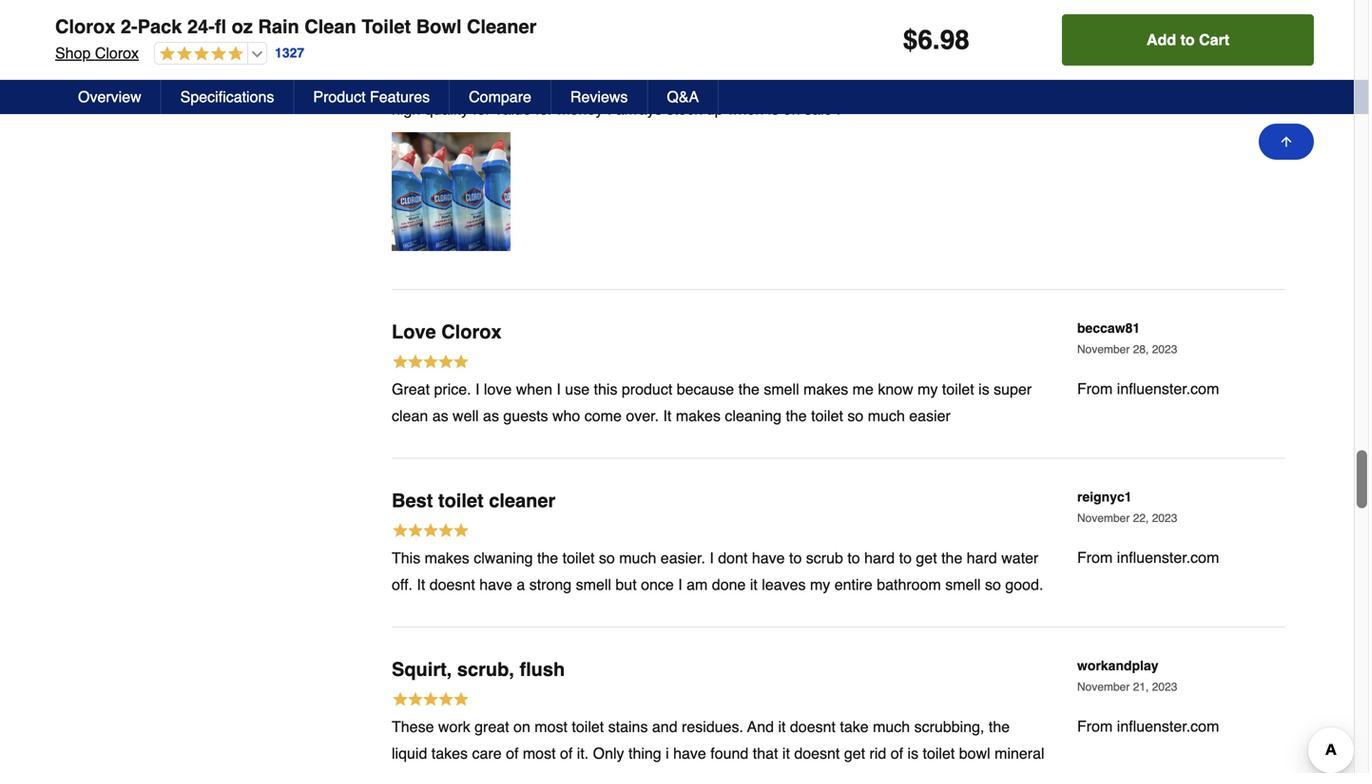 Task type: locate. For each thing, give the bounding box(es) containing it.
from for cleaner
[[1077, 517, 1113, 535]]

most down flush
[[535, 686, 568, 704]]

product
[[622, 349, 672, 367]]

2 from from the top
[[1077, 517, 1113, 535]]

. right $
[[933, 25, 940, 55]]

have left a
[[479, 544, 512, 562]]

clorox
[[55, 16, 115, 38], [392, 42, 436, 60], [786, 42, 830, 60], [95, 44, 139, 62], [441, 290, 502, 311]]

2 5 stars image from the top
[[392, 321, 470, 342]]

cleaning inside great price. i love when i use this product because the smell makes me know my toilet is super clean as well as guests who come over. it makes cleaning the toilet so much easier
[[725, 376, 782, 393]]

1 vertical spatial makes
[[676, 376, 721, 393]]

1 horizontal spatial smell
[[764, 349, 799, 367]]

1327
[[275, 45, 304, 61]]

scrub
[[806, 518, 843, 535]]

november inside reignyc1 november 22, 2023
[[1077, 480, 1130, 493]]

2 influenster.com from the top
[[1117, 348, 1219, 366]]

1 vertical spatial get
[[844, 713, 865, 731]]

love clorox
[[392, 290, 502, 311]]

0 vertical spatial bowl
[[476, 42, 508, 60]]

0 horizontal spatial when
[[516, 349, 552, 367]]

a
[[517, 544, 525, 562]]

sale
[[804, 69, 832, 86]]

it right the and
[[778, 686, 786, 704]]

it right that
[[782, 713, 790, 731]]

cleaning right 6 at right top
[[960, 42, 1016, 60]]

makes right this in the bottom left of the page
[[425, 518, 470, 535]]

2 horizontal spatial my
[[918, 349, 938, 367]]

my down scrub at right
[[810, 544, 830, 562]]

come
[[585, 376, 622, 393]]

i up reviews
[[607, 69, 612, 86]]

much up rid
[[873, 686, 910, 704]]

of left it.
[[560, 713, 573, 731]]

quality
[[425, 69, 469, 86]]

compare button
[[450, 80, 551, 114]]

doesnt down take at right bottom
[[794, 713, 840, 731]]

get up bathroom
[[916, 518, 937, 535]]

november inside beccaw81 november 28, 2023
[[1077, 311, 1130, 325]]

november inside workandplay november 21, 2023
[[1077, 649, 1130, 662]]

is left sale
[[768, 69, 779, 86]]

as right well
[[483, 376, 499, 393]]

0 vertical spatial from
[[1077, 348, 1113, 366]]

0 horizontal spatial and
[[652, 686, 678, 704]]

1 vertical spatial it
[[417, 544, 425, 562]]

0 vertical spatial from influenster.com
[[1077, 348, 1219, 366]]

1 horizontal spatial bowl
[[959, 713, 990, 731]]

1 vertical spatial from
[[1077, 517, 1113, 535]]

care
[[472, 713, 502, 731]]

cleaner up clwaning
[[489, 458, 556, 480]]

1 horizontal spatial have
[[673, 713, 706, 731]]

overview button
[[59, 80, 161, 114]]

2023 right 21, at the right bottom of the page
[[1152, 649, 1178, 662]]

from down reignyc1 november 22, 2023
[[1077, 517, 1113, 535]]

1 vertical spatial and
[[652, 686, 678, 704]]

4 5 stars image from the top
[[392, 659, 470, 679]]

the inside these work great on most toilet stains and residues. and it doesnt take much scrubbing, the liquid takes care of most of it. only thing i have found that it doesnt get rid of is toilet bowl mineral deposits.
[[989, 686, 1010, 704]]

is left super
[[979, 349, 990, 367]]

98
[[940, 25, 970, 55]]

bathroom
[[877, 544, 941, 562]]

2 november from the top
[[1077, 311, 1130, 325]]

is right rid
[[908, 713, 919, 731]]

rid
[[870, 713, 886, 731]]

my inside clorox toilet bowl cleaner is one of my favorite products of clorox line is effective for cleaning and high quality for value for money  i always stock up when is on sale .
[[628, 42, 648, 60]]

for
[[938, 42, 955, 60], [473, 69, 491, 86], [536, 69, 553, 86]]

1 vertical spatial cleaner
[[489, 458, 556, 480]]

2 vertical spatial much
[[873, 686, 910, 704]]

1 vertical spatial doesnt
[[790, 686, 836, 704]]

i left dont
[[710, 518, 714, 535]]

when up guests
[[516, 349, 552, 367]]

from influenster.com down the 22,
[[1077, 517, 1219, 535]]

smell
[[764, 349, 799, 367], [576, 544, 611, 562], [945, 544, 981, 562]]

1 vertical spatial it
[[778, 686, 786, 704]]

2 vertical spatial from
[[1077, 686, 1113, 704]]

for right 6 at right top
[[938, 42, 955, 60]]

and up i
[[652, 686, 678, 704]]

2 vertical spatial my
[[810, 544, 830, 562]]

so left good.
[[985, 544, 1001, 562]]

it right done
[[750, 544, 758, 562]]

product features
[[313, 88, 430, 106]]

november
[[1077, 5, 1130, 18], [1077, 311, 1130, 325], [1077, 480, 1130, 493], [1077, 649, 1130, 662]]

it
[[750, 544, 758, 562], [778, 686, 786, 704], [782, 713, 790, 731]]

1 horizontal spatial .
[[933, 25, 940, 55]]

products
[[706, 42, 765, 60]]

clorox right love
[[441, 290, 502, 311]]

of
[[611, 42, 623, 60], [769, 42, 782, 60], [506, 713, 519, 731], [560, 713, 573, 731], [891, 713, 903, 731]]

much down the know
[[868, 376, 905, 393]]

4 november from the top
[[1077, 649, 1130, 662]]

1 hard from the left
[[864, 518, 895, 535]]

1 vertical spatial cleaning
[[725, 376, 782, 393]]

1 horizontal spatial my
[[810, 544, 830, 562]]

my inside great price. i love when i use this product because the smell makes me know my toilet is super clean as well as guests who come over. it makes cleaning the toilet so much easier
[[918, 349, 938, 367]]

0 horizontal spatial for
[[473, 69, 491, 86]]

2023 for squirt, scrub, flush
[[1152, 649, 1178, 662]]

from influenster.com down 21, at the right bottom of the page
[[1077, 686, 1219, 704]]

from down workandplay november 21, 2023
[[1077, 686, 1113, 704]]

0 horizontal spatial hard
[[864, 518, 895, 535]]

squirt,
[[392, 627, 452, 649]]

so left "easier."
[[599, 518, 615, 535]]

when inside great price. i love when i use this product because the smell makes me know my toilet is super clean as well as guests who come over. it makes cleaning the toilet so much easier
[[516, 349, 552, 367]]

am
[[687, 544, 708, 562]]

clorox up shop clorox
[[55, 16, 115, 38]]

1 2023 from the top
[[1152, 5, 1178, 18]]

2 from influenster.com from the top
[[1077, 517, 1219, 535]]

on right the great
[[514, 686, 530, 704]]

influenster.com for love clorox
[[1117, 348, 1219, 366]]

0 horizontal spatial it
[[417, 544, 425, 562]]

1 horizontal spatial so
[[848, 376, 864, 393]]

doesnt right the off.
[[430, 544, 475, 562]]

0 vertical spatial when
[[727, 69, 764, 86]]

hard
[[864, 518, 895, 535], [967, 518, 997, 535]]

over.
[[626, 376, 659, 393]]

add
[[1147, 31, 1176, 48]]

it right the off.
[[417, 544, 425, 562]]

of right care
[[506, 713, 519, 731]]

influenster.com down 30,
[[1117, 42, 1219, 59]]

from influenster.com
[[1077, 348, 1219, 366], [1077, 517, 1219, 535], [1077, 686, 1219, 704]]

this makes clwaning the toilet so much easier. i dont have to scrub to hard to get the hard water off. it doesnt have a strong smell but once i am done it leaves my entire bathroom smell so good.
[[392, 518, 1043, 562]]

influenster.com down the 22,
[[1117, 517, 1219, 535]]

0 horizontal spatial so
[[599, 518, 615, 535]]

is left the one
[[566, 42, 577, 60]]

get inside this makes clwaning the toilet so much easier. i dont have to scrub to hard to get the hard water off. it doesnt have a strong smell but once i am done it leaves my entire bathroom smell so good.
[[916, 518, 937, 535]]

1 as from the left
[[432, 376, 448, 393]]

on left sale
[[783, 69, 800, 86]]

stock
[[667, 69, 702, 86]]

1 horizontal spatial cleaning
[[960, 42, 1016, 60]]

smell left but
[[576, 544, 611, 562]]

bowl down scrubbing, on the right of page
[[959, 713, 990, 731]]

0 vertical spatial cleaner
[[512, 42, 562, 60]]

when down products
[[727, 69, 764, 86]]

2023 right 28,
[[1152, 311, 1178, 325]]

from influenster.com down 28,
[[1077, 348, 1219, 366]]

much inside great price. i love when i use this product because the smell makes me know my toilet is super clean as well as guests who come over. it makes cleaning the toilet so much easier
[[868, 376, 905, 393]]

influenster.com for best toilet cleaner
[[1117, 517, 1219, 535]]

when
[[727, 69, 764, 86], [516, 349, 552, 367]]

love
[[392, 290, 436, 311]]

2023 inside beccaw81 november 28, 2023
[[1152, 311, 1178, 325]]

get inside these work great on most toilet stains and residues. and it doesnt take much scrubbing, the liquid takes care of most of it. only thing i have found that it doesnt get rid of is toilet bowl mineral deposits.
[[844, 713, 865, 731]]

3 2023 from the top
[[1152, 480, 1178, 493]]

great price. i love when i use this product because the smell makes me know my toilet is super clean as well as guests who come over. it makes cleaning the toilet so much easier
[[392, 349, 1032, 393]]

. right sale
[[837, 69, 841, 86]]

influenster.com down 21, at the right bottom of the page
[[1117, 686, 1219, 704]]

0 horizontal spatial cleaning
[[725, 376, 782, 393]]

makes inside this makes clwaning the toilet so much easier. i dont have to scrub to hard to get the hard water off. it doesnt have a strong smell but once i am done it leaves my entire bathroom smell so good.
[[425, 518, 470, 535]]

0 horizontal spatial makes
[[425, 518, 470, 535]]

most left it.
[[523, 713, 556, 731]]

5 stars image up great
[[392, 321, 470, 342]]

much
[[868, 376, 905, 393], [619, 518, 656, 535], [873, 686, 910, 704]]

on
[[783, 69, 800, 86], [514, 686, 530, 704]]

0 horizontal spatial bowl
[[476, 42, 508, 60]]

1 vertical spatial from influenster.com
[[1077, 517, 1219, 535]]

most
[[535, 686, 568, 704], [523, 713, 556, 731]]

cleaning down because
[[725, 376, 782, 393]]

thing
[[628, 713, 661, 731]]

0 vertical spatial so
[[848, 376, 864, 393]]

specifications button
[[161, 80, 294, 114]]

1 vertical spatial .
[[837, 69, 841, 86]]

to right add on the top
[[1181, 31, 1195, 48]]

done
[[712, 544, 746, 562]]

0 vertical spatial most
[[535, 686, 568, 704]]

to
[[1181, 31, 1195, 48], [789, 518, 802, 535], [848, 518, 860, 535], [899, 518, 912, 535]]

0 horizontal spatial my
[[628, 42, 648, 60]]

my up always
[[628, 42, 648, 60]]

0 vertical spatial get
[[916, 518, 937, 535]]

5 stars image up this in the bottom left of the page
[[392, 490, 470, 511]]

4 2023 from the top
[[1152, 649, 1178, 662]]

and inside clorox toilet bowl cleaner is one of my favorite products of clorox line is effective for cleaning and high quality for value for money  i always stock up when is on sale .
[[1021, 42, 1046, 60]]

1 horizontal spatial as
[[483, 376, 499, 393]]

0 vertical spatial doesnt
[[430, 544, 475, 562]]

to inside button
[[1181, 31, 1195, 48]]

bowl
[[416, 16, 462, 38]]

so
[[848, 376, 864, 393], [599, 518, 615, 535], [985, 544, 1001, 562]]

0 horizontal spatial .
[[837, 69, 841, 86]]

smell right bathroom
[[945, 544, 981, 562]]

3 5 stars image from the top
[[392, 490, 470, 511]]

doesnt left take at right bottom
[[790, 686, 836, 704]]

0 vertical spatial cleaning
[[960, 42, 1016, 60]]

much inside this makes clwaning the toilet so much easier. i dont have to scrub to hard to get the hard water off. it doesnt have a strong smell but once i am done it leaves my entire bathroom smell so good.
[[619, 518, 656, 535]]

best
[[392, 458, 433, 480]]

of right products
[[769, 42, 782, 60]]

from
[[1077, 348, 1113, 366], [1077, 517, 1113, 535], [1077, 686, 1113, 704]]

0 vertical spatial and
[[1021, 42, 1046, 60]]

1 horizontal spatial get
[[916, 518, 937, 535]]

fl
[[215, 16, 226, 38]]

much up but
[[619, 518, 656, 535]]

2023 inside reignyc1 november 22, 2023
[[1152, 480, 1178, 493]]

1 vertical spatial much
[[619, 518, 656, 535]]

2 vertical spatial makes
[[425, 518, 470, 535]]

2023 right the 22,
[[1152, 480, 1178, 493]]

makes down because
[[676, 376, 721, 393]]

cleaner inside clorox toilet bowl cleaner is one of my favorite products of clorox line is effective for cleaning and high quality for value for money  i always stock up when is on sale .
[[512, 42, 562, 60]]

2 2023 from the top
[[1152, 311, 1178, 325]]

1 horizontal spatial makes
[[676, 376, 721, 393]]

0 vertical spatial .
[[933, 25, 940, 55]]

from down beccaw81 november 28, 2023
[[1077, 348, 1113, 366]]

21,
[[1133, 649, 1149, 662]]

hard up entire
[[864, 518, 895, 535]]

2 horizontal spatial so
[[985, 544, 1001, 562]]

have right i
[[673, 713, 706, 731]]

it.
[[577, 713, 589, 731]]

https://photos us.bazaarvoice.com/photo/2/cghvdg86y2xvcm94ynjhbmq/e6cd0f04 52fc 5186 b9ec b0fe9fdfad0a image
[[392, 101, 511, 220]]

makes left me
[[804, 349, 848, 367]]

3 influenster.com from the top
[[1117, 517, 1219, 535]]

up
[[706, 69, 723, 86]]

much inside these work great on most toilet stains and residues. and it doesnt take much scrubbing, the liquid takes care of most of it. only thing i have found that it doesnt get rid of is toilet bowl mineral deposits.
[[873, 686, 910, 704]]

on inside clorox toilet bowl cleaner is one of my favorite products of clorox line is effective for cleaning and high quality for value for money  i always stock up when is on sale .
[[783, 69, 800, 86]]

smell right because
[[764, 349, 799, 367]]

i left love
[[475, 349, 480, 367]]

clean
[[305, 16, 356, 38]]

cleaner up the value
[[512, 42, 562, 60]]

is inside great price. i love when i use this product because the smell makes me know my toilet is super clean as well as guests who come over. it makes cleaning the toilet so much easier
[[979, 349, 990, 367]]

2023
[[1152, 5, 1178, 18], [1152, 311, 1178, 325], [1152, 480, 1178, 493], [1152, 649, 1178, 662]]

2 vertical spatial have
[[673, 713, 706, 731]]

2 horizontal spatial makes
[[804, 349, 848, 367]]

2 horizontal spatial smell
[[945, 544, 981, 562]]

for up compare
[[473, 69, 491, 86]]

2 vertical spatial from influenster.com
[[1077, 686, 1219, 704]]

toilet inside clorox toilet bowl cleaner is one of my favorite products of clorox line is effective for cleaning and high quality for value for money  i always stock up when is on sale .
[[440, 42, 472, 60]]

on inside these work great on most toilet stains and residues. and it doesnt take much scrubbing, the liquid takes care of most of it. only thing i have found that it doesnt get rid of is toilet bowl mineral deposits.
[[514, 686, 530, 704]]

from influenster.com for cleaner
[[1077, 517, 1219, 535]]

get left rid
[[844, 713, 865, 731]]

product features button
[[294, 80, 450, 114]]

0 horizontal spatial get
[[844, 713, 865, 731]]

2 vertical spatial it
[[782, 713, 790, 731]]

1 horizontal spatial hard
[[967, 518, 997, 535]]

as left well
[[432, 376, 448, 393]]

1 vertical spatial so
[[599, 518, 615, 535]]

and right '98'
[[1021, 42, 1046, 60]]

smell inside great price. i love when i use this product because the smell makes me know my toilet is super clean as well as guests who come over. it makes cleaning the toilet so much easier
[[764, 349, 799, 367]]

price.
[[434, 349, 471, 367]]

2023 right 30,
[[1152, 5, 1178, 18]]

3 from from the top
[[1077, 686, 1113, 704]]

4 influenster.com from the top
[[1117, 686, 1219, 704]]

22,
[[1133, 480, 1149, 493]]

2 hard from the left
[[967, 518, 997, 535]]

for right the value
[[536, 69, 553, 86]]

1 5 stars image from the top
[[392, 15, 470, 35]]

love
[[484, 349, 512, 367]]

bowl down cleaner
[[476, 42, 508, 60]]

0 vertical spatial much
[[868, 376, 905, 393]]

so down me
[[848, 376, 864, 393]]

2023 inside workandplay november 21, 2023
[[1152, 649, 1178, 662]]

0 vertical spatial on
[[783, 69, 800, 86]]

shop clorox
[[55, 44, 139, 62]]

it right over.
[[663, 376, 672, 393]]

1 vertical spatial my
[[918, 349, 938, 367]]

1 horizontal spatial when
[[727, 69, 764, 86]]

november down 'reignyc1'
[[1077, 480, 1130, 493]]

influenster.com down 28,
[[1117, 348, 1219, 366]]

one
[[581, 42, 607, 60]]

beccaw81 november 28, 2023
[[1077, 289, 1178, 325]]

my up 'easier'
[[918, 349, 938, 367]]

1 from influenster.com from the top
[[1077, 348, 1219, 366]]

scrub,
[[457, 627, 514, 649]]

1 vertical spatial bowl
[[959, 713, 990, 731]]

these work great on most toilet stains and residues. and it doesnt take much scrubbing, the liquid takes care of most of it. only thing i have found that it doesnt get rid of is toilet bowl mineral deposits.
[[392, 686, 1045, 757]]

bowl
[[476, 42, 508, 60], [959, 713, 990, 731]]

1 horizontal spatial on
[[783, 69, 800, 86]]

5 stars image up these
[[392, 659, 470, 679]]

3 from influenster.com from the top
[[1077, 686, 1219, 704]]

0 horizontal spatial on
[[514, 686, 530, 704]]

clorox up sale
[[786, 42, 830, 60]]

only
[[593, 713, 624, 731]]

5 stars image up quality
[[392, 15, 470, 35]]

2023 for love clorox
[[1152, 311, 1178, 325]]

found
[[711, 713, 749, 731]]

5 stars image
[[392, 15, 470, 35], [392, 321, 470, 342], [392, 490, 470, 511], [392, 659, 470, 679]]

easier.
[[661, 518, 705, 535]]

1 horizontal spatial it
[[663, 376, 672, 393]]

november down beccaw81
[[1077, 311, 1130, 325]]

workandplay november 21, 2023
[[1077, 627, 1178, 662]]

1 horizontal spatial for
[[536, 69, 553, 86]]

value
[[495, 69, 531, 86]]

0 vertical spatial it
[[663, 376, 672, 393]]

hard left water
[[967, 518, 997, 535]]

0 vertical spatial have
[[752, 518, 785, 535]]

november left 30,
[[1077, 5, 1130, 18]]

my
[[628, 42, 648, 60], [918, 349, 938, 367], [810, 544, 830, 562]]

have up leaves
[[752, 518, 785, 535]]

that
[[753, 713, 778, 731]]

it inside this makes clwaning the toilet so much easier. i dont have to scrub to hard to get the hard water off. it doesnt have a strong smell but once i am done it leaves my entire bathroom smell so good.
[[417, 544, 425, 562]]

0 horizontal spatial as
[[432, 376, 448, 393]]

0 vertical spatial it
[[750, 544, 758, 562]]

1 vertical spatial have
[[479, 544, 512, 562]]

0 vertical spatial my
[[628, 42, 648, 60]]

squirt, scrub, flush
[[392, 627, 565, 649]]

2 as from the left
[[483, 376, 499, 393]]

influenster.com for squirt, scrub, flush
[[1117, 686, 1219, 704]]

1 vertical spatial when
[[516, 349, 552, 367]]

1 vertical spatial on
[[514, 686, 530, 704]]

the
[[738, 349, 760, 367], [786, 376, 807, 393], [537, 518, 558, 535], [941, 518, 963, 535], [989, 686, 1010, 704]]

3 november from the top
[[1077, 480, 1130, 493]]

1 horizontal spatial and
[[1021, 42, 1046, 60]]

rain
[[258, 16, 299, 38]]

november down workandplay
[[1077, 649, 1130, 662]]



Task type: describe. For each thing, give the bounding box(es) containing it.
november for love clorox
[[1077, 311, 1130, 325]]

beccaw81
[[1077, 289, 1140, 304]]

take
[[840, 686, 869, 704]]

is right line
[[862, 42, 873, 60]]

strong
[[529, 544, 572, 562]]

5 stars image for squirt,
[[392, 659, 470, 679]]

2 vertical spatial so
[[985, 544, 1001, 562]]

november for squirt, scrub, flush
[[1077, 649, 1130, 662]]

doesnt inside this makes clwaning the toilet so much easier. i dont have to scrub to hard to get the hard water off. it doesnt have a strong smell but once i am done it leaves my entire bathroom smell so good.
[[430, 544, 475, 562]]

from influenster.com for flush
[[1077, 686, 1219, 704]]

bowl inside clorox toilet bowl cleaner is one of my favorite products of clorox line is effective for cleaning and high quality for value for money  i always stock up when is on sale .
[[476, 42, 508, 60]]

i
[[666, 713, 669, 731]]

2 horizontal spatial have
[[752, 518, 785, 535]]

clorox toilet bowl cleaner is one of my favorite products of clorox line is effective for cleaning and high quality for value for money  i always stock up when is on sale .
[[392, 42, 1046, 86]]

q&a button
[[648, 80, 719, 114]]

november for best toilet cleaner
[[1077, 480, 1130, 493]]

who
[[552, 376, 580, 393]]

4.7 stars image
[[155, 46, 243, 63]]

takes
[[431, 713, 468, 731]]

cleaner
[[467, 16, 537, 38]]

leaves
[[762, 544, 806, 562]]

and
[[747, 686, 774, 704]]

2023 for best toilet cleaner
[[1152, 480, 1178, 493]]

. inside clorox toilet bowl cleaner is one of my favorite products of clorox line is effective for cleaning and high quality for value for money  i always stock up when is on sale .
[[837, 69, 841, 86]]

line
[[834, 42, 858, 60]]

when inside clorox toilet bowl cleaner is one of my favorite products of clorox line is effective for cleaning and high quality for value for money  i always stock up when is on sale .
[[727, 69, 764, 86]]

easier
[[909, 376, 951, 393]]

once
[[641, 544, 674, 562]]

clorox down 2-
[[95, 44, 139, 62]]

1 influenster.com from the top
[[1117, 42, 1219, 59]]

to up bathroom
[[899, 518, 912, 535]]

always
[[616, 69, 662, 86]]

bowl inside these work great on most toilet stains and residues. and it doesnt take much scrubbing, the liquid takes care of most of it. only thing i have found that it doesnt get rid of is toilet bowl mineral deposits.
[[959, 713, 990, 731]]

overview
[[78, 88, 141, 106]]

know
[[878, 349, 913, 367]]

my inside this makes clwaning the toilet so much easier. i dont have to scrub to hard to get the hard water off. it doesnt have a strong smell but once i am done it leaves my entire bathroom smell so good.
[[810, 544, 830, 562]]

reignyc1
[[1077, 458, 1132, 473]]

because
[[677, 349, 734, 367]]

$ 6 . 98
[[903, 25, 970, 55]]

reviews button
[[551, 80, 648, 114]]

workandplay
[[1077, 627, 1159, 642]]

6
[[918, 25, 933, 55]]

this
[[392, 518, 420, 535]]

favorite
[[652, 42, 702, 60]]

money
[[557, 69, 603, 86]]

compare
[[469, 88, 531, 106]]

arrow up image
[[1279, 134, 1294, 149]]

effective
[[877, 42, 933, 60]]

it inside this makes clwaning the toilet so much easier. i dont have to scrub to hard to get the hard water off. it doesnt have a strong smell but once i am done it leaves my entire bathroom smell so good.
[[750, 544, 758, 562]]

1 november from the top
[[1077, 5, 1130, 18]]

5 stars image for best
[[392, 490, 470, 511]]

it inside great price. i love when i use this product because the smell makes me know my toilet is super clean as well as guests who come over. it makes cleaning the toilet so much easier
[[663, 376, 672, 393]]

i left the use
[[557, 349, 561, 367]]

2 horizontal spatial for
[[938, 42, 955, 60]]

toilet
[[362, 16, 411, 38]]

i left am
[[678, 544, 682, 562]]

0 vertical spatial makes
[[804, 349, 848, 367]]

to up leaves
[[789, 518, 802, 535]]

i inside clorox toilet bowl cleaner is one of my favorite products of clorox line is effective for cleaning and high quality for value for money  i always stock up when is on sale .
[[607, 69, 612, 86]]

and inside these work great on most toilet stains and residues. and it doesnt take much scrubbing, the liquid takes care of most of it. only thing i have found that it doesnt get rid of is toilet bowl mineral deposits.
[[652, 686, 678, 704]]

shop
[[55, 44, 91, 62]]

have inside these work great on most toilet stains and residues. and it doesnt take much scrubbing, the liquid takes care of most of it. only thing i have found that it doesnt get rid of is toilet bowl mineral deposits.
[[673, 713, 706, 731]]

to up entire
[[848, 518, 860, 535]]

flush
[[520, 627, 565, 649]]

me
[[853, 349, 874, 367]]

high
[[392, 69, 421, 86]]

entire
[[835, 544, 873, 562]]

is inside these work great on most toilet stains and residues. and it doesnt take much scrubbing, the liquid takes care of most of it. only thing i have found that it doesnt get rid of is toilet bowl mineral deposits.
[[908, 713, 919, 731]]

best toilet cleaner
[[392, 458, 556, 480]]

clorox up high
[[392, 42, 436, 60]]

cart
[[1199, 31, 1230, 48]]

reignyc1 november 22, 2023
[[1077, 458, 1178, 493]]

$
[[903, 25, 918, 55]]

of right rid
[[891, 713, 903, 731]]

0 horizontal spatial have
[[479, 544, 512, 562]]

well
[[453, 376, 479, 393]]

mineral
[[995, 713, 1045, 731]]

product
[[313, 88, 366, 106]]

deposits.
[[392, 740, 453, 757]]

0 horizontal spatial smell
[[576, 544, 611, 562]]

great
[[475, 686, 509, 704]]

toilet inside this makes clwaning the toilet so much easier. i dont have to scrub to hard to get the hard water off. it doesnt have a strong smell but once i am done it leaves my entire bathroom smell so good.
[[563, 518, 595, 535]]

good.
[[1005, 544, 1043, 562]]

2-
[[121, 16, 138, 38]]

5 stars image for love
[[392, 321, 470, 342]]

cleaning inside clorox toilet bowl cleaner is one of my favorite products of clorox line is effective for cleaning and high quality for value for money  i always stock up when is on sale .
[[960, 42, 1016, 60]]

24-
[[187, 16, 215, 38]]

28,
[[1133, 311, 1149, 325]]

stains
[[608, 686, 648, 704]]

pack
[[138, 16, 182, 38]]

off.
[[392, 544, 413, 562]]

1 vertical spatial most
[[523, 713, 556, 731]]

dont
[[718, 518, 748, 535]]

2 vertical spatial doesnt
[[794, 713, 840, 731]]

super
[[994, 349, 1032, 367]]

great
[[392, 349, 430, 367]]

specifications
[[180, 88, 274, 106]]

from for flush
[[1077, 686, 1113, 704]]

oz
[[232, 16, 253, 38]]

of right the one
[[611, 42, 623, 60]]

guests
[[503, 376, 548, 393]]

these
[[392, 686, 434, 704]]

features
[[370, 88, 430, 106]]

so inside great price. i love when i use this product because the smell makes me know my toilet is super clean as well as guests who come over. it makes cleaning the toilet so much easier
[[848, 376, 864, 393]]

add to cart
[[1147, 31, 1230, 48]]

q&a
[[667, 88, 699, 106]]

residues.
[[682, 686, 744, 704]]

use
[[565, 349, 590, 367]]

clorox 2-pack 24-fl oz rain clean toilet bowl cleaner
[[55, 16, 537, 38]]

clean
[[392, 376, 428, 393]]

add to cart button
[[1062, 14, 1314, 66]]

1 from from the top
[[1077, 348, 1113, 366]]

clwaning
[[474, 518, 533, 535]]

this
[[594, 349, 618, 367]]



Task type: vqa. For each thing, say whether or not it's contained in the screenshot.
influenster.com corresponding to Squirt, scrub, flush
yes



